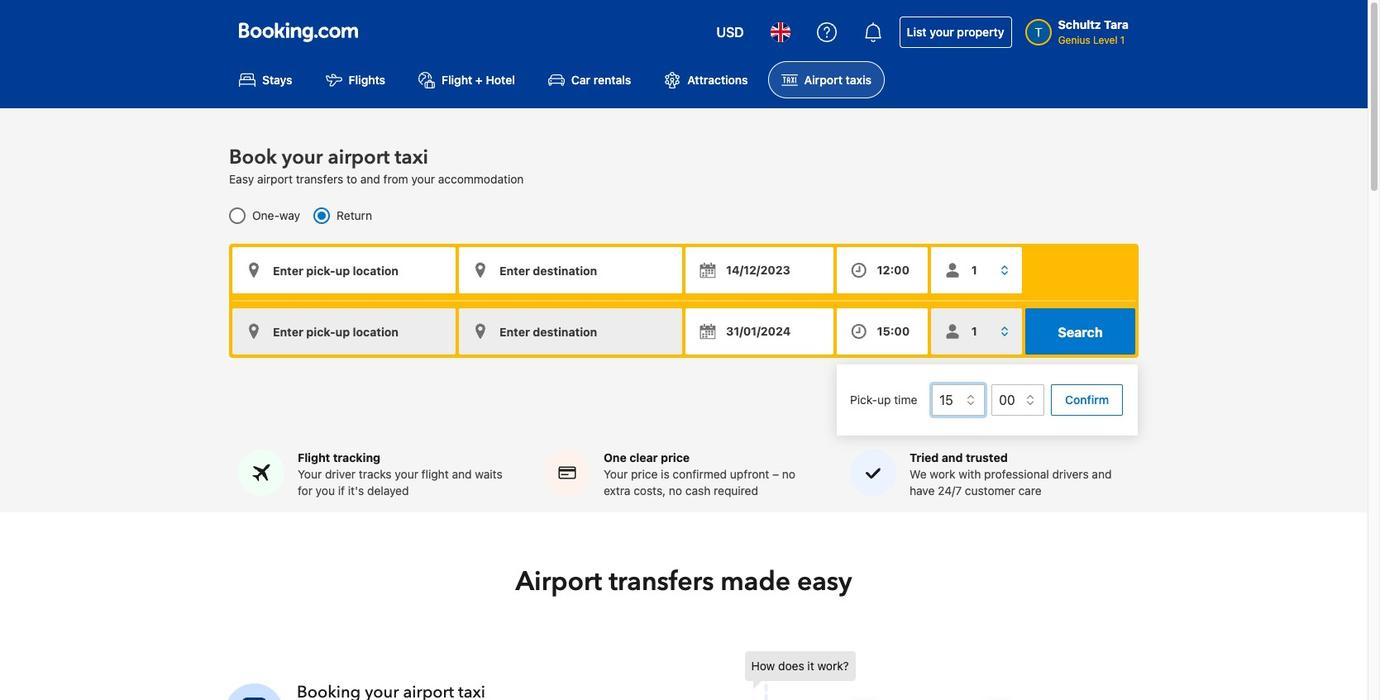 Task type: locate. For each thing, give the bounding box(es) containing it.
0 horizontal spatial no
[[669, 484, 682, 498]]

pick-up time
[[850, 393, 917, 407]]

and inside book your airport taxi easy airport transfers to and from your accommodation
[[360, 172, 380, 186]]

2 your from the left
[[604, 468, 628, 482]]

12:00
[[877, 263, 910, 277]]

0 horizontal spatial airport
[[516, 564, 602, 601]]

your up delayed
[[395, 468, 418, 482]]

1 horizontal spatial no
[[782, 468, 796, 482]]

airport down book
[[257, 172, 293, 186]]

flight tracking your driver tracks your flight and waits for you if it's delayed
[[298, 451, 503, 498]]

1 horizontal spatial booking airport taxi image
[[745, 652, 1092, 701]]

flight
[[422, 468, 449, 482]]

transfers
[[296, 172, 344, 186], [609, 564, 714, 601]]

0 horizontal spatial your
[[298, 468, 322, 482]]

from
[[383, 172, 408, 186]]

no
[[782, 468, 796, 482], [669, 484, 682, 498]]

airport
[[804, 73, 843, 87], [516, 564, 602, 601]]

and right flight
[[452, 468, 472, 482]]

work
[[930, 468, 956, 482]]

1 vertical spatial flight
[[298, 451, 330, 465]]

and inside 'flight tracking your driver tracks your flight and waits for you if it's delayed'
[[452, 468, 472, 482]]

1 vertical spatial price
[[631, 468, 658, 482]]

your
[[298, 468, 322, 482], [604, 468, 628, 482]]

one clear price your price is confirmed upfront – no extra costs, no cash required
[[604, 451, 796, 498]]

your down one at the left
[[604, 468, 628, 482]]

is
[[661, 468, 670, 482]]

tried
[[910, 451, 939, 465]]

1 vertical spatial airport
[[516, 564, 602, 601]]

customer
[[965, 484, 1015, 498]]

booking airport taxi image
[[745, 652, 1092, 701], [225, 684, 284, 701]]

0 vertical spatial no
[[782, 468, 796, 482]]

and right to
[[360, 172, 380, 186]]

your up for
[[298, 468, 322, 482]]

flight up driver
[[298, 451, 330, 465]]

drivers
[[1052, 468, 1089, 482]]

clear
[[630, 451, 658, 465]]

1 vertical spatial airport
[[257, 172, 293, 186]]

made
[[721, 564, 791, 601]]

hotel
[[486, 73, 515, 87]]

your right book
[[282, 144, 323, 171]]

airport for airport taxis
[[804, 73, 843, 87]]

0 vertical spatial airport
[[328, 144, 390, 171]]

flight
[[442, 73, 472, 87], [298, 451, 330, 465]]

flight inside 'flight tracking your driver tracks your flight and waits for you if it's delayed'
[[298, 451, 330, 465]]

stays
[[262, 73, 292, 87]]

airport
[[328, 144, 390, 171], [257, 172, 293, 186]]

genius
[[1058, 34, 1091, 46]]

your right list
[[930, 25, 954, 39]]

you
[[316, 484, 335, 498]]

airport transfers made easy
[[516, 564, 852, 601]]

0 horizontal spatial flight
[[298, 451, 330, 465]]

your
[[930, 25, 954, 39], [282, 144, 323, 171], [411, 172, 435, 186], [395, 468, 418, 482]]

level
[[1094, 34, 1118, 46]]

stays link
[[226, 61, 306, 99]]

31/01/2024 button
[[686, 309, 833, 355]]

0 vertical spatial flight
[[442, 73, 472, 87]]

list your property
[[907, 25, 1005, 39]]

1 horizontal spatial airport
[[328, 144, 390, 171]]

airport inside "link"
[[804, 73, 843, 87]]

your inside one clear price your price is confirmed upfront – no extra costs, no cash required
[[604, 468, 628, 482]]

how
[[751, 659, 775, 673]]

airport for airport transfers made easy
[[516, 564, 602, 601]]

flight + hotel
[[442, 73, 515, 87]]

no right –
[[782, 468, 796, 482]]

1 horizontal spatial your
[[604, 468, 628, 482]]

flight + hotel link
[[405, 61, 528, 99]]

1 horizontal spatial airport
[[804, 73, 843, 87]]

car rentals link
[[535, 61, 645, 99]]

price down clear
[[631, 468, 658, 482]]

confirmed
[[673, 468, 727, 482]]

15:00 button
[[837, 309, 928, 355]]

tracking
[[333, 451, 380, 465]]

1 vertical spatial transfers
[[609, 564, 714, 601]]

1 your from the left
[[298, 468, 322, 482]]

price up 'is' in the left bottom of the page
[[661, 451, 690, 465]]

delayed
[[367, 484, 409, 498]]

for
[[298, 484, 313, 498]]

tried and trusted we work with professional drivers and have 24/7 customer care
[[910, 451, 1112, 498]]

one-
[[252, 209, 279, 223]]

confirm
[[1065, 393, 1109, 407]]

0 vertical spatial airport
[[804, 73, 843, 87]]

0 horizontal spatial transfers
[[296, 172, 344, 186]]

flight left + at left
[[442, 73, 472, 87]]

–
[[773, 468, 779, 482]]

1
[[1121, 34, 1125, 46]]

work?
[[818, 659, 849, 673]]

and up work
[[942, 451, 963, 465]]

extra
[[604, 484, 631, 498]]

your down taxi
[[411, 172, 435, 186]]

does
[[778, 659, 805, 673]]

your inside 'flight tracking your driver tracks your flight and waits for you if it's delayed'
[[395, 468, 418, 482]]

we
[[910, 468, 927, 482]]

and
[[360, 172, 380, 186], [942, 451, 963, 465], [452, 468, 472, 482], [1092, 468, 1112, 482]]

search button
[[1026, 309, 1136, 355]]

no down 'is' in the left bottom of the page
[[669, 484, 682, 498]]

airport up to
[[328, 144, 390, 171]]

1 horizontal spatial flight
[[442, 73, 472, 87]]

if
[[338, 484, 345, 498]]

0 vertical spatial transfers
[[296, 172, 344, 186]]

0 vertical spatial price
[[661, 451, 690, 465]]

time
[[894, 393, 917, 407]]

14/12/2023 button
[[686, 248, 833, 294]]

price
[[661, 451, 690, 465], [631, 468, 658, 482]]

and right drivers
[[1092, 468, 1112, 482]]



Task type: describe. For each thing, give the bounding box(es) containing it.
it's
[[348, 484, 364, 498]]

car
[[571, 73, 591, 87]]

0 horizontal spatial booking airport taxi image
[[225, 684, 284, 701]]

flight for flight + hotel
[[442, 73, 472, 87]]

usd button
[[707, 12, 754, 52]]

property
[[957, 25, 1005, 39]]

list
[[907, 25, 927, 39]]

it
[[808, 659, 814, 673]]

with
[[959, 468, 981, 482]]

1 vertical spatial no
[[669, 484, 682, 498]]

your inside 'flight tracking your driver tracks your flight and waits for you if it's delayed'
[[298, 468, 322, 482]]

return
[[337, 209, 372, 223]]

rentals
[[594, 73, 631, 87]]

Enter pick-up location text field
[[232, 248, 456, 294]]

easy
[[229, 172, 254, 186]]

up
[[877, 393, 891, 407]]

confirm button
[[1051, 385, 1123, 416]]

flights
[[349, 73, 385, 87]]

tara
[[1104, 17, 1129, 31]]

Enter destination text field
[[459, 248, 682, 294]]

15:00
[[877, 324, 910, 339]]

+
[[476, 73, 483, 87]]

waits
[[475, 468, 503, 482]]

0 horizontal spatial airport
[[257, 172, 293, 186]]

booking.com online hotel reservations image
[[239, 22, 358, 42]]

24/7
[[938, 484, 962, 498]]

professional
[[984, 468, 1049, 482]]

one-way
[[252, 209, 300, 223]]

tracks
[[359, 468, 392, 482]]

1 horizontal spatial transfers
[[609, 564, 714, 601]]

31/01/2024
[[726, 324, 791, 339]]

to
[[347, 172, 357, 186]]

pick-
[[850, 393, 877, 407]]

upfront
[[730, 468, 769, 482]]

trusted
[[966, 451, 1008, 465]]

transfers inside book your airport taxi easy airport transfers to and from your accommodation
[[296, 172, 344, 186]]

accommodation
[[438, 172, 524, 186]]

flight for flight tracking your driver tracks your flight and waits for you if it's delayed
[[298, 451, 330, 465]]

schultz
[[1058, 17, 1102, 31]]

taxi
[[395, 144, 428, 171]]

costs,
[[634, 484, 666, 498]]

care
[[1019, 484, 1042, 498]]

driver
[[325, 468, 356, 482]]

usd
[[717, 25, 744, 40]]

way
[[279, 209, 300, 223]]

list your property link
[[900, 17, 1012, 48]]

book your airport taxi easy airport transfers to and from your accommodation
[[229, 144, 524, 186]]

airport taxis link
[[768, 61, 885, 99]]

attractions
[[688, 73, 748, 87]]

0 horizontal spatial price
[[631, 468, 658, 482]]

attractions link
[[651, 61, 761, 99]]

required
[[714, 484, 758, 498]]

taxis
[[846, 73, 872, 87]]

have
[[910, 484, 935, 498]]

search
[[1058, 325, 1103, 340]]

schultz tara genius level 1
[[1058, 17, 1129, 46]]

easy
[[797, 564, 852, 601]]

book
[[229, 144, 277, 171]]

airport taxis
[[804, 73, 872, 87]]

one
[[604, 451, 627, 465]]

how does it work?
[[751, 659, 849, 673]]

14/12/2023
[[726, 263, 791, 277]]

12:00 button
[[837, 248, 928, 294]]

cash
[[686, 484, 711, 498]]

1 horizontal spatial price
[[661, 451, 690, 465]]

flights link
[[312, 61, 399, 99]]

car rentals
[[571, 73, 631, 87]]



Task type: vqa. For each thing, say whether or not it's contained in the screenshot.
left no
yes



